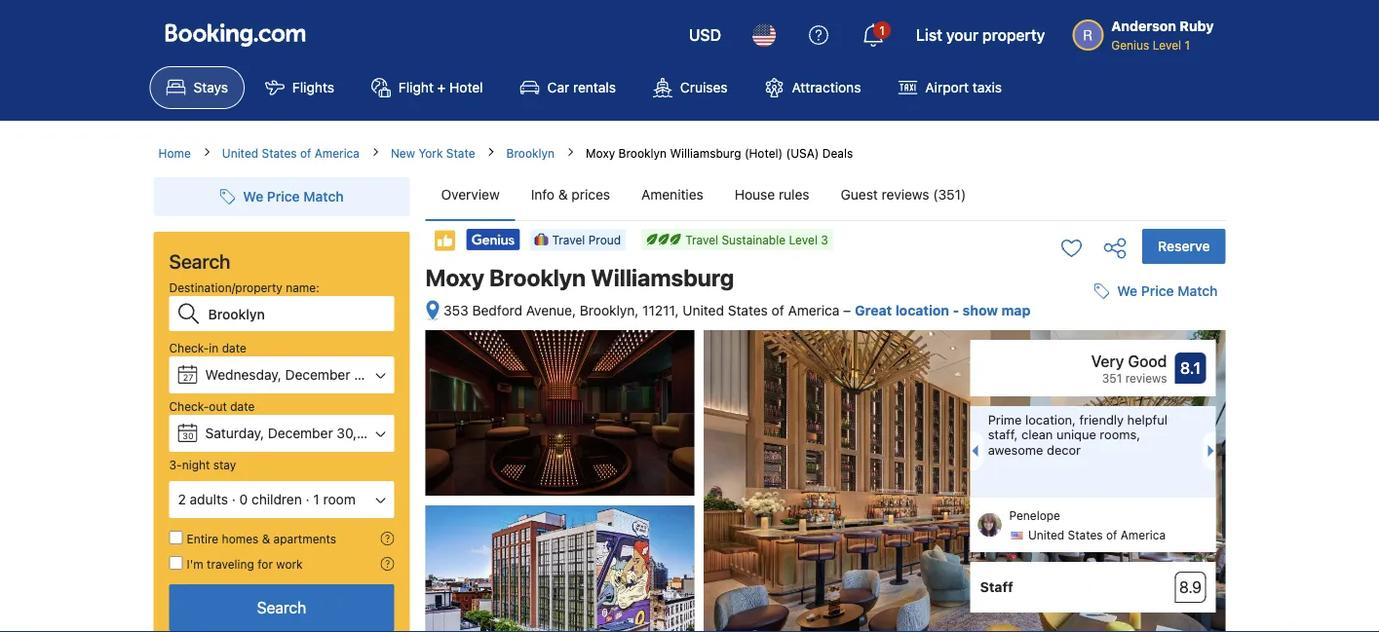 Task type: locate. For each thing, give the bounding box(es) containing it.
0 vertical spatial moxy
[[586, 146, 615, 160]]

travel proud
[[552, 233, 621, 247]]

location,
[[1026, 412, 1076, 427]]

1 vertical spatial match
[[1178, 283, 1218, 299]]

1 vertical spatial december
[[268, 425, 333, 442]]

moxy
[[586, 146, 615, 160], [425, 264, 484, 291]]

1 vertical spatial price
[[1141, 283, 1174, 299]]

list
[[916, 26, 942, 44]]

0 horizontal spatial 1
[[313, 492, 319, 508]]

december left 30,
[[268, 425, 333, 442]]

flight + hotel link
[[355, 66, 500, 109]]

reviews down good
[[1126, 372, 1167, 385]]

0 vertical spatial united states of america
[[222, 146, 360, 160]]

0 vertical spatial level
[[1153, 38, 1182, 52]]

date right in
[[222, 341, 246, 355]]

0 horizontal spatial we
[[243, 189, 263, 205]]

0 vertical spatial date
[[222, 341, 246, 355]]

2023 right 27,
[[376, 367, 409, 383]]

we price match
[[243, 189, 344, 205], [1117, 283, 1218, 299]]

level down the anderson
[[1153, 38, 1182, 52]]

1
[[879, 23, 885, 37], [1185, 38, 1190, 52], [313, 492, 319, 508]]

0 vertical spatial we
[[243, 189, 263, 205]]

moxy up 353
[[425, 264, 484, 291]]

1 button
[[850, 12, 897, 58]]

we price match down united states of america link
[[243, 189, 344, 205]]

united states of america down 'penelope'
[[1028, 529, 1166, 543]]

2
[[178, 492, 186, 508]]

list your property link
[[905, 12, 1057, 58]]

states
[[262, 146, 297, 160], [728, 303, 768, 319], [1068, 529, 1103, 543]]

date
[[222, 341, 246, 355], [230, 400, 255, 413]]

car rentals link
[[504, 66, 633, 109]]

0 horizontal spatial we price match
[[243, 189, 344, 205]]

1 horizontal spatial moxy
[[586, 146, 615, 160]]

price down "reserve" "button"
[[1141, 283, 1174, 299]]

0 vertical spatial &
[[558, 187, 568, 203]]

united states of america
[[222, 146, 360, 160], [1028, 529, 1166, 543]]

· right children
[[306, 492, 310, 508]]

0 horizontal spatial travel
[[552, 233, 585, 247]]

info & prices link
[[515, 170, 626, 220]]

1 vertical spatial level
[[789, 233, 818, 247]]

search section
[[146, 162, 418, 633]]

0 horizontal spatial match
[[303, 189, 344, 205]]

price
[[267, 189, 300, 205], [1141, 283, 1174, 299]]

0 vertical spatial we price match button
[[212, 179, 352, 214]]

1 vertical spatial reviews
[[1126, 372, 1167, 385]]

united
[[222, 146, 258, 160], [683, 303, 724, 319], [1028, 529, 1065, 543]]

1 vertical spatial date
[[230, 400, 255, 413]]

wednesday,
[[205, 367, 281, 383]]

1 horizontal spatial &
[[558, 187, 568, 203]]

united right home
[[222, 146, 258, 160]]

search up destination/property
[[169, 250, 230, 272]]

1 horizontal spatial united states of america
[[1028, 529, 1166, 543]]

1 vertical spatial united states of america
[[1028, 529, 1166, 543]]

1 horizontal spatial reviews
[[1126, 372, 1167, 385]]

brooklyn,
[[580, 303, 639, 319]]

2 travel from the left
[[552, 233, 585, 247]]

we price match button
[[212, 179, 352, 214], [1086, 274, 1226, 309]]

2 vertical spatial america
[[1121, 529, 1166, 543]]

sustainable
[[722, 233, 786, 247]]

1 vertical spatial states
[[728, 303, 768, 319]]

home link
[[158, 144, 191, 162]]

we inside 'search' section
[[243, 189, 263, 205]]

match down united states of america link
[[303, 189, 344, 205]]

1 horizontal spatial we
[[1117, 283, 1138, 299]]

0 horizontal spatial states
[[262, 146, 297, 160]]

1 horizontal spatial ·
[[306, 492, 310, 508]]

name:
[[286, 281, 319, 294]]

· left 0 at the bottom of page
[[232, 492, 236, 508]]

0 vertical spatial price
[[267, 189, 300, 205]]

0 vertical spatial 1
[[879, 23, 885, 37]]

america
[[315, 146, 360, 160], [788, 303, 840, 319], [1121, 529, 1166, 543]]

0 vertical spatial december
[[285, 367, 350, 383]]

Where are you going? field
[[200, 296, 394, 331]]

1 travel from the left
[[685, 233, 718, 247]]

1 left room
[[313, 492, 319, 508]]

guest reviews (351) link
[[825, 170, 982, 220]]

cruises link
[[636, 66, 744, 109]]

wednesday, december 27, 2023
[[205, 367, 409, 383]]

we price match button down "reserve" "button"
[[1086, 274, 1226, 309]]

1 vertical spatial moxy
[[425, 264, 484, 291]]

travel sustainable level 3
[[685, 233, 828, 247]]

search
[[169, 250, 230, 272], [257, 599, 306, 618]]

351
[[1102, 372, 1122, 385]]

states down decor on the bottom right of page
[[1068, 529, 1103, 543]]

very good 351 reviews
[[1091, 353, 1167, 385]]

reviews left (351)
[[882, 187, 929, 203]]

2 vertical spatial united
[[1028, 529, 1065, 543]]

1 left list
[[879, 23, 885, 37]]

york
[[419, 146, 443, 160]]

1 inside dropdown button
[[313, 492, 319, 508]]

& right info
[[558, 187, 568, 203]]

0 vertical spatial united
[[222, 146, 258, 160]]

1 vertical spatial 2023
[[361, 425, 394, 442]]

2 horizontal spatial states
[[1068, 529, 1103, 543]]

new york state link
[[391, 144, 475, 162]]

night
[[182, 458, 210, 472]]

1 horizontal spatial we price match button
[[1086, 274, 1226, 309]]

search button
[[169, 585, 394, 632]]

1 vertical spatial williamsburg
[[591, 264, 734, 291]]

prime location, friendly helpful staff, clean unique rooms, awesome decor
[[988, 412, 1168, 457]]

0 vertical spatial of
[[300, 146, 311, 160]]

1 horizontal spatial america
[[788, 303, 840, 319]]

reviews inside 'very good 351 reviews'
[[1126, 372, 1167, 385]]

date for check-in date
[[222, 341, 246, 355]]

your
[[946, 26, 979, 44]]

2 horizontal spatial 1
[[1185, 38, 1190, 52]]

1 horizontal spatial states
[[728, 303, 768, 319]]

check-
[[169, 341, 209, 355], [169, 400, 209, 413]]

1 vertical spatial united
[[683, 303, 724, 319]]

level left "3"
[[789, 233, 818, 247]]

helpful
[[1127, 412, 1168, 427]]

0 horizontal spatial united states of america
[[222, 146, 360, 160]]

1 horizontal spatial level
[[1153, 38, 1182, 52]]

0 vertical spatial reviews
[[882, 187, 929, 203]]

genius
[[1112, 38, 1150, 52]]

stays link
[[150, 66, 245, 109]]

level
[[1153, 38, 1182, 52], [789, 233, 818, 247]]

date right out
[[230, 400, 255, 413]]

0 vertical spatial states
[[262, 146, 297, 160]]

destination/property
[[169, 281, 283, 294]]

children
[[252, 492, 302, 508]]

entire homes & apartments
[[187, 532, 336, 546]]

amenities link
[[626, 170, 719, 220]]

in
[[209, 341, 219, 355]]

2 adults · 0 children · 1 room button
[[169, 482, 394, 519]]

1 horizontal spatial travel
[[685, 233, 718, 247]]

states down sustainable
[[728, 303, 768, 319]]

moxy for moxy brooklyn williamsburg (hotel) (usa) deals
[[586, 146, 615, 160]]

room
[[323, 492, 356, 508]]

1 down ruby
[[1185, 38, 1190, 52]]

1 vertical spatial check-
[[169, 400, 209, 413]]

1 horizontal spatial we price match
[[1117, 283, 1218, 299]]

2023
[[376, 367, 409, 383], [361, 425, 394, 442]]

clean
[[1022, 428, 1053, 442]]

0 horizontal spatial &
[[262, 532, 270, 546]]

i'm
[[187, 558, 203, 571]]

travel left sustainable
[[685, 233, 718, 247]]

2 check- from the top
[[169, 400, 209, 413]]

december left 27,
[[285, 367, 350, 383]]

we price match button down united states of america link
[[212, 179, 352, 214]]

williamsburg up 11211,
[[591, 264, 734, 291]]

0 vertical spatial 2023
[[376, 367, 409, 383]]

1 check- from the top
[[169, 341, 209, 355]]

30,
[[337, 425, 357, 442]]

353 bedford avenue, brooklyn, 11211, united states of america – great location - show map
[[443, 303, 1031, 319]]

search down work
[[257, 599, 306, 618]]

1 vertical spatial search
[[257, 599, 306, 618]]

2 adults · 0 children · 1 room
[[178, 492, 356, 508]]

we up very
[[1117, 283, 1138, 299]]

check- up 27
[[169, 341, 209, 355]]

united states of america link
[[222, 144, 360, 162]]

0 horizontal spatial ·
[[232, 492, 236, 508]]

match down "reserve" "button"
[[1178, 283, 1218, 299]]

2 vertical spatial of
[[1106, 529, 1117, 543]]

0 horizontal spatial moxy
[[425, 264, 484, 291]]

united down 'penelope'
[[1028, 529, 1065, 543]]

0 vertical spatial williamsburg
[[670, 146, 741, 160]]

0 vertical spatial match
[[303, 189, 344, 205]]

0 vertical spatial america
[[315, 146, 360, 160]]

info
[[531, 187, 555, 203]]

3
[[821, 233, 828, 247]]

2 vertical spatial 1
[[313, 492, 319, 508]]

price inside 'search' section
[[267, 189, 300, 205]]

united right 11211,
[[683, 303, 724, 319]]

united states of america down flights link
[[222, 146, 360, 160]]

1 vertical spatial &
[[262, 532, 270, 546]]

we down united states of america link
[[243, 189, 263, 205]]

bedford
[[472, 303, 522, 319]]

1 vertical spatial we price match
[[1117, 283, 1218, 299]]

brooklyn up avenue,
[[489, 264, 586, 291]]

airport
[[925, 79, 969, 96]]

guest
[[841, 187, 878, 203]]

3-night stay
[[169, 458, 236, 472]]

level inside anderson ruby genius level 1
[[1153, 38, 1182, 52]]

2023 right 30,
[[361, 425, 394, 442]]

usd button
[[677, 12, 733, 58]]

1 horizontal spatial search
[[257, 599, 306, 618]]

353
[[443, 303, 469, 319]]

1 vertical spatial america
[[788, 303, 840, 319]]

staff
[[980, 580, 1014, 596]]

brooklyn for moxy brooklyn williamsburg (hotel) (usa) deals
[[619, 146, 667, 160]]

8.1
[[1180, 359, 1201, 378]]

check- for in
[[169, 341, 209, 355]]

we price match down "reserve" "button"
[[1117, 283, 1218, 299]]

reviews
[[882, 187, 929, 203], [1126, 372, 1167, 385]]

check- down 27
[[169, 400, 209, 413]]

december
[[285, 367, 350, 383], [268, 425, 333, 442]]

(usa)
[[786, 146, 819, 160]]

2 horizontal spatial america
[[1121, 529, 1166, 543]]

williamsburg for moxy brooklyn williamsburg (hotel) (usa) deals
[[670, 146, 741, 160]]

house rules link
[[719, 170, 825, 220]]

brooklyn up "amenities" at top
[[619, 146, 667, 160]]

1 vertical spatial 1
[[1185, 38, 1190, 52]]

travel left proud
[[552, 233, 585, 247]]

0 horizontal spatial price
[[267, 189, 300, 205]]

1 horizontal spatial 1
[[879, 23, 885, 37]]

& up for
[[262, 532, 270, 546]]

house
[[735, 187, 775, 203]]

saturday,
[[205, 425, 264, 442]]

states down flights link
[[262, 146, 297, 160]]

0 horizontal spatial search
[[169, 250, 230, 272]]

scored 8.1 element
[[1175, 353, 1206, 384]]

amenities
[[641, 187, 704, 203]]

price down united states of america link
[[267, 189, 300, 205]]

williamsburg up "amenities" at top
[[670, 146, 741, 160]]

0 horizontal spatial we price match button
[[212, 179, 352, 214]]

rentals
[[573, 79, 616, 96]]

0 vertical spatial we price match
[[243, 189, 344, 205]]

moxy up the prices
[[586, 146, 615, 160]]

0 vertical spatial check-
[[169, 341, 209, 355]]

brooklyn link
[[506, 144, 555, 162]]

december for wednesday,
[[285, 367, 350, 383]]

1 vertical spatial of
[[772, 303, 784, 319]]

staff,
[[988, 428, 1018, 442]]

traveling
[[207, 558, 254, 571]]



Task type: describe. For each thing, give the bounding box(es) containing it.
saturday, december 30, 2023
[[205, 425, 394, 442]]

penelope
[[1009, 509, 1061, 523]]

decor
[[1047, 443, 1081, 457]]

1 · from the left
[[232, 492, 236, 508]]

1 horizontal spatial of
[[772, 303, 784, 319]]

check-out date
[[169, 400, 255, 413]]

we'll show you stays where you can have the entire place to yourself image
[[381, 532, 394, 546]]

friendly
[[1079, 412, 1124, 427]]

1 vertical spatial we price match button
[[1086, 274, 1226, 309]]

1 vertical spatial we
[[1117, 283, 1138, 299]]

2023 for saturday, december 30, 2023
[[361, 425, 394, 442]]

2 vertical spatial states
[[1068, 529, 1103, 543]]

for
[[258, 558, 273, 571]]

deals
[[822, 146, 853, 160]]

date for check-out date
[[230, 400, 255, 413]]

stays
[[193, 79, 228, 96]]

flight + hotel
[[399, 79, 483, 96]]

valign  initial image
[[433, 229, 457, 252]]

ruby
[[1180, 18, 1214, 34]]

& inside 'search' section
[[262, 532, 270, 546]]

show
[[963, 303, 998, 319]]

homes
[[222, 532, 259, 546]]

work
[[276, 558, 303, 571]]

–
[[843, 303, 851, 319]]

(351)
[[933, 187, 966, 203]]

very
[[1091, 353, 1124, 371]]

info & prices
[[531, 187, 610, 203]]

moxy brooklyn williamsburg (hotel) (usa) deals
[[586, 146, 853, 160]]

2 horizontal spatial of
[[1106, 529, 1117, 543]]

previous image
[[966, 446, 978, 457]]

house rules
[[735, 187, 810, 203]]

car rentals
[[547, 79, 616, 96]]

prices
[[572, 187, 610, 203]]

2 · from the left
[[306, 492, 310, 508]]

scored 8.9 element
[[1175, 572, 1206, 604]]

your account menu anderson ruby genius level 1 element
[[1073, 9, 1222, 54]]

8.9
[[1179, 579, 1202, 597]]

check- for out
[[169, 400, 209, 413]]

attractions link
[[748, 66, 878, 109]]

if you select this option, we'll show you popular business travel features like breakfast, wifi and free parking. image
[[381, 558, 394, 571]]

airport taxis
[[925, 79, 1002, 96]]

moxy for moxy brooklyn williamsburg
[[425, 264, 484, 291]]

click to open map view image
[[425, 300, 440, 322]]

27,
[[354, 367, 372, 383]]

williamsburg for moxy brooklyn williamsburg
[[591, 264, 734, 291]]

flight
[[399, 79, 434, 96]]

proud
[[588, 233, 621, 247]]

december for saturday,
[[268, 425, 333, 442]]

flights
[[292, 79, 334, 96]]

1 inside dropdown button
[[879, 23, 885, 37]]

+
[[437, 79, 446, 96]]

brooklyn for moxy brooklyn williamsburg
[[489, 264, 586, 291]]

-
[[953, 303, 959, 319]]

check-in date
[[169, 341, 246, 355]]

state
[[446, 146, 475, 160]]

rooms,
[[1100, 428, 1141, 442]]

next image
[[1208, 446, 1220, 457]]

booking.com image
[[165, 23, 306, 47]]

overview link
[[425, 170, 515, 220]]

11211,
[[643, 303, 679, 319]]

0 horizontal spatial of
[[300, 146, 311, 160]]

hotel
[[450, 79, 483, 96]]

car
[[547, 79, 569, 96]]

2 horizontal spatial united
[[1028, 529, 1065, 543]]

overview
[[441, 187, 500, 203]]

moxy brooklyn williamsburg
[[425, 264, 734, 291]]

1 horizontal spatial match
[[1178, 283, 1218, 299]]

avenue,
[[526, 303, 576, 319]]

moxy brooklyn williamsburg (hotel) (usa) deals link
[[586, 146, 853, 160]]

flights link
[[249, 66, 351, 109]]

unique
[[1057, 428, 1096, 442]]

brooklyn up info
[[506, 146, 555, 160]]

reserve button
[[1143, 229, 1226, 264]]

prime
[[988, 412, 1022, 427]]

map
[[1002, 303, 1031, 319]]

destination/property name:
[[169, 281, 319, 294]]

if you select this option, we'll show you popular business travel features like breakfast, wifi and free parking. image
[[381, 558, 394, 571]]

good
[[1128, 353, 1167, 371]]

we price match inside 'search' section
[[243, 189, 344, 205]]

new york state
[[391, 146, 475, 160]]

guest reviews (351)
[[841, 187, 966, 203]]

0 horizontal spatial level
[[789, 233, 818, 247]]

usd
[[689, 26, 721, 44]]

we'll show you stays where you can have the entire place to yourself image
[[381, 532, 394, 546]]

match inside 'search' section
[[303, 189, 344, 205]]

cruises
[[680, 79, 728, 96]]

travel for travel sustainable level 3
[[685, 233, 718, 247]]

awesome
[[988, 443, 1043, 457]]

airport taxis link
[[882, 66, 1019, 109]]

taxis
[[973, 79, 1002, 96]]

2023 for wednesday, december 27, 2023
[[376, 367, 409, 383]]

0 horizontal spatial america
[[315, 146, 360, 160]]

search inside button
[[257, 599, 306, 618]]

0
[[239, 492, 248, 508]]

property
[[983, 26, 1045, 44]]

0 vertical spatial search
[[169, 250, 230, 272]]

entire
[[187, 532, 219, 546]]

(hotel)
[[745, 146, 783, 160]]

30
[[182, 431, 194, 441]]

apartments
[[274, 532, 336, 546]]

travel for travel proud
[[552, 233, 585, 247]]

location
[[896, 303, 949, 319]]

1 horizontal spatial price
[[1141, 283, 1174, 299]]

reserve
[[1158, 238, 1210, 254]]

1 horizontal spatial united
[[683, 303, 724, 319]]

new
[[391, 146, 415, 160]]

great location - show map button
[[855, 303, 1031, 319]]

1 inside anderson ruby genius level 1
[[1185, 38, 1190, 52]]

great
[[855, 303, 892, 319]]

rated very good element
[[980, 350, 1167, 373]]

out
[[209, 400, 227, 413]]

0 horizontal spatial united
[[222, 146, 258, 160]]

27
[[183, 372, 193, 383]]

0 horizontal spatial reviews
[[882, 187, 929, 203]]



Task type: vqa. For each thing, say whether or not it's contained in the screenshot.
the Guest reviews (351) "link"
yes



